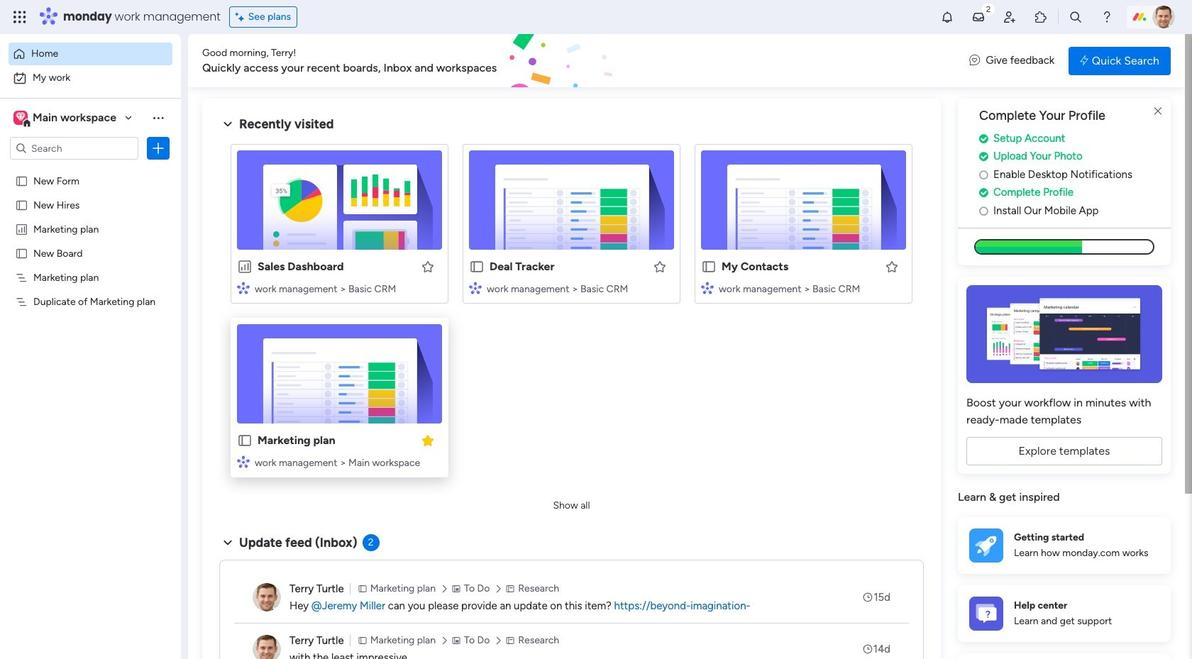 Task type: locate. For each thing, give the bounding box(es) containing it.
getting started element
[[958, 517, 1171, 574]]

1 workspace image from the left
[[13, 110, 28, 126]]

2 workspace image from the left
[[16, 110, 25, 126]]

2 image
[[982, 1, 995, 17]]

1 vertical spatial terry turtle image
[[253, 583, 281, 612]]

notifications image
[[940, 10, 954, 24]]

3 check circle image from the top
[[979, 188, 988, 198]]

option
[[9, 43, 172, 65], [9, 67, 172, 89], [0, 168, 181, 171]]

public board image
[[15, 174, 28, 187], [469, 259, 485, 275], [237, 433, 253, 448]]

1 horizontal spatial public board image
[[237, 433, 253, 448]]

check circle image
[[979, 133, 988, 144], [979, 151, 988, 162], [979, 188, 988, 198]]

1 add to favorites image from the left
[[421, 259, 435, 274]]

2 vertical spatial option
[[0, 168, 181, 171]]

circle o image
[[979, 206, 988, 216]]

2 add to favorites image from the left
[[653, 259, 667, 274]]

2 vertical spatial check circle image
[[979, 188, 988, 198]]

options image
[[151, 141, 165, 155]]

2 vertical spatial public board image
[[237, 433, 253, 448]]

close update feed (inbox) image
[[219, 534, 236, 551]]

add to favorites image for public dashboard image
[[421, 259, 435, 274]]

0 vertical spatial terry turtle image
[[1152, 6, 1175, 28]]

list box
[[0, 166, 181, 505]]

add to favorites image
[[421, 259, 435, 274], [653, 259, 667, 274]]

terry turtle image
[[1152, 6, 1175, 28], [253, 583, 281, 612], [253, 635, 281, 659]]

0 horizontal spatial public board image
[[15, 174, 28, 187]]

workspace options image
[[151, 111, 165, 125]]

2 horizontal spatial public board image
[[469, 259, 485, 275]]

workspace image
[[13, 110, 28, 126], [16, 110, 25, 126]]

0 vertical spatial check circle image
[[979, 133, 988, 144]]

1 horizontal spatial add to favorites image
[[653, 259, 667, 274]]

quick search results list box
[[219, 133, 924, 495]]

templates image image
[[971, 285, 1158, 383]]

0 vertical spatial option
[[9, 43, 172, 65]]

help center element
[[958, 585, 1171, 642]]

1 vertical spatial public board image
[[469, 259, 485, 275]]

invite members image
[[1003, 10, 1017, 24]]

see plans image
[[235, 9, 248, 25]]

public board image
[[15, 198, 28, 211], [15, 246, 28, 260], [701, 259, 717, 275]]

0 horizontal spatial add to favorites image
[[421, 259, 435, 274]]

2 vertical spatial terry turtle image
[[253, 635, 281, 659]]

Search in workspace field
[[30, 140, 119, 156]]

search everything image
[[1069, 10, 1083, 24]]

add to favorites image for public board image to the middle
[[653, 259, 667, 274]]

1 vertical spatial check circle image
[[979, 151, 988, 162]]

v2 user feedback image
[[969, 53, 980, 69]]



Task type: describe. For each thing, give the bounding box(es) containing it.
circle o image
[[979, 169, 988, 180]]

v2 bolt switch image
[[1080, 53, 1088, 68]]

close recently visited image
[[219, 116, 236, 133]]

workspace selection element
[[13, 109, 119, 128]]

update feed image
[[971, 10, 986, 24]]

0 vertical spatial public board image
[[15, 174, 28, 187]]

2 element
[[362, 534, 379, 551]]

monday marketplace image
[[1034, 10, 1048, 24]]

component image
[[237, 455, 250, 468]]

public dashboard image
[[15, 222, 28, 236]]

dapulse x slim image
[[1150, 103, 1167, 120]]

select product image
[[13, 10, 27, 24]]

1 check circle image from the top
[[979, 133, 988, 144]]

public dashboard image
[[237, 259, 253, 275]]

2 check circle image from the top
[[979, 151, 988, 162]]

1 vertical spatial option
[[9, 67, 172, 89]]

add to favorites image
[[885, 259, 899, 274]]

remove from favorites image
[[421, 433, 435, 447]]

help image
[[1100, 10, 1114, 24]]



Task type: vqa. For each thing, say whether or not it's contained in the screenshot.
middle CHECK CIRCLE icon
yes



